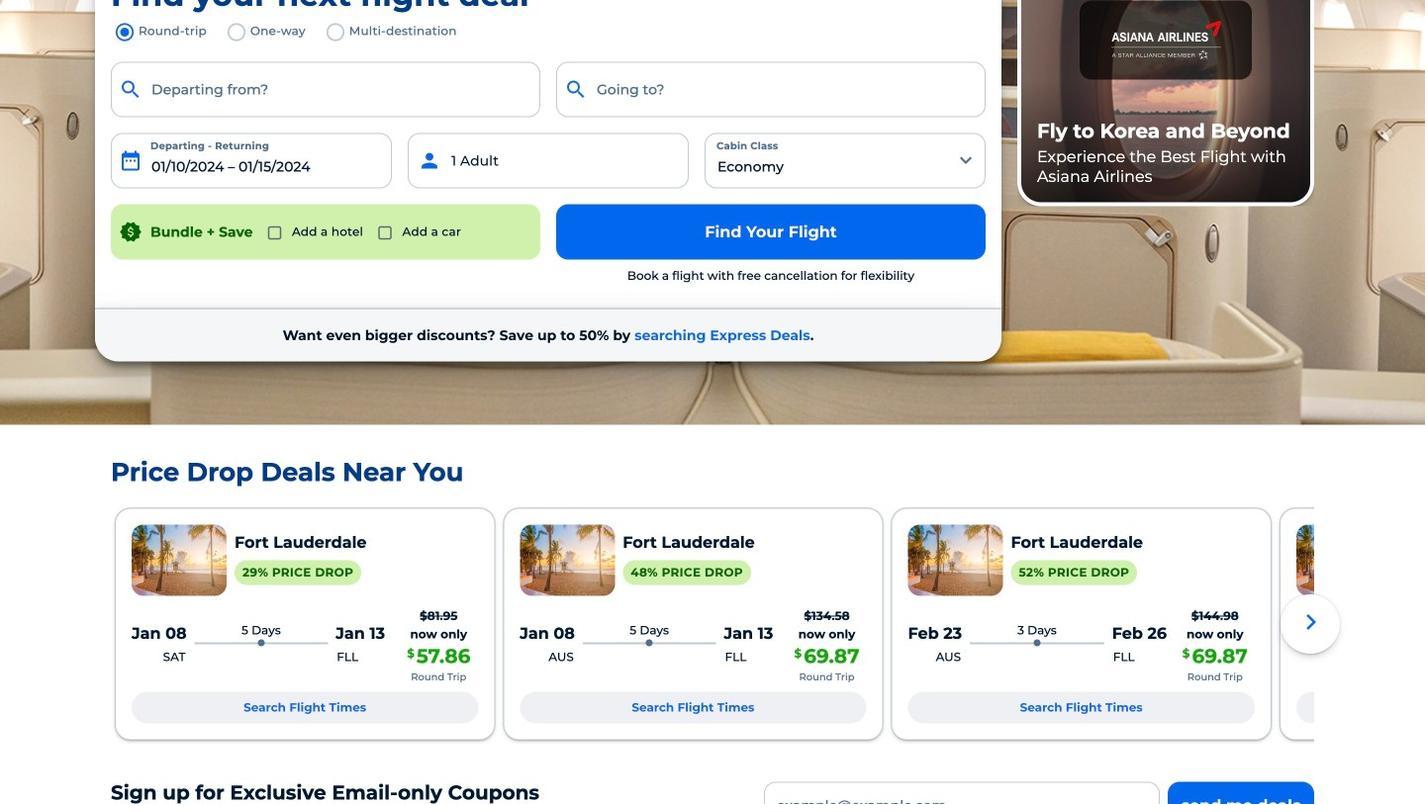 Task type: vqa. For each thing, say whether or not it's contained in the screenshot.
departing from? Field
yes



Task type: locate. For each thing, give the bounding box(es) containing it.
1 none field from the left
[[111, 62, 540, 117]]

fort lauderdale image image
[[132, 525, 227, 596], [520, 525, 615, 596], [908, 525, 1003, 596]]

none field departing from?
[[111, 62, 540, 117]]

2 none field from the left
[[556, 62, 986, 117]]

next image
[[1296, 607, 1328, 639]]

1 horizontal spatial none field
[[556, 62, 986, 117]]

Departing – Returning Date Picker field
[[111, 133, 392, 189]]

Promotion email input field
[[764, 782, 1160, 805]]

1 horizontal spatial fort lauderdale image image
[[520, 525, 615, 596]]

2 horizontal spatial fort lauderdale image image
[[908, 525, 1003, 596]]

traveler selection text field
[[408, 133, 689, 189]]

0 horizontal spatial none field
[[111, 62, 540, 117]]

1 fort lauderdale image image from the left
[[132, 525, 227, 596]]

0 horizontal spatial fort lauderdale image image
[[132, 525, 227, 596]]

None field
[[111, 62, 540, 117], [556, 62, 986, 117]]



Task type: describe. For each thing, give the bounding box(es) containing it.
Departing from? field
[[111, 62, 540, 117]]

3 fort lauderdale image image from the left
[[908, 525, 1003, 596]]

none field going to?
[[556, 62, 986, 117]]

advertisement region
[[1017, 0, 1314, 206]]

2 fort lauderdale image image from the left
[[520, 525, 615, 596]]

Going to? field
[[556, 62, 986, 117]]

flight-search-form element
[[103, 18, 994, 292]]



